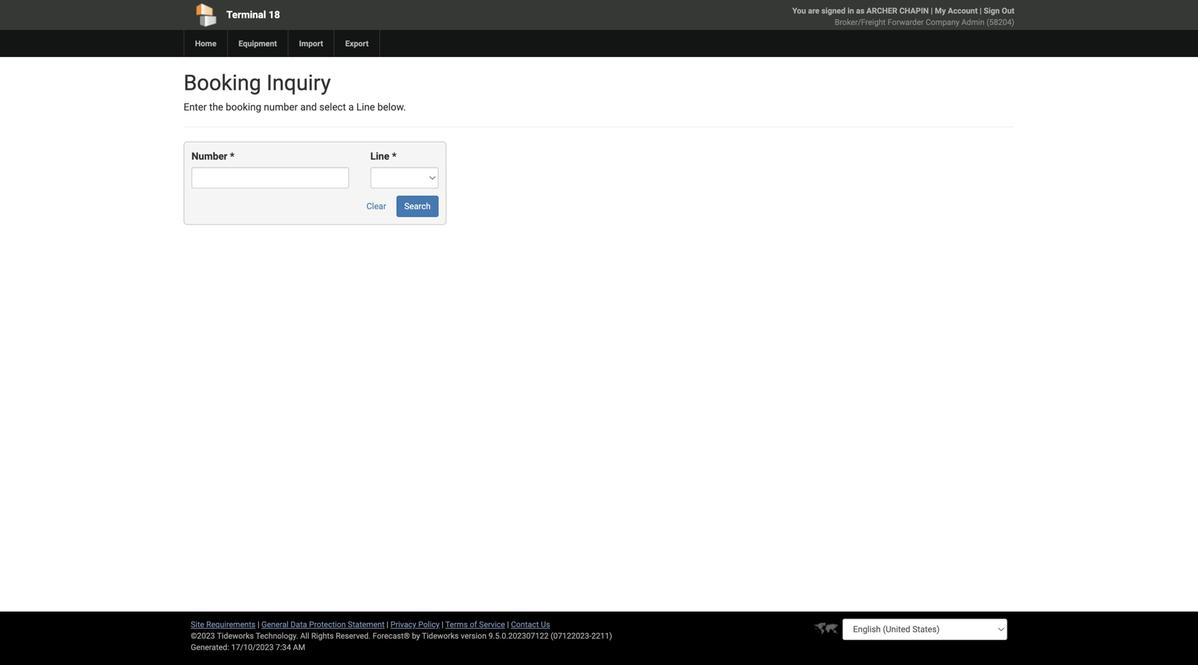 Task type: locate. For each thing, give the bounding box(es) containing it.
number *
[[191, 150, 234, 162]]

line right a
[[356, 101, 375, 113]]

1 horizontal spatial *
[[392, 150, 396, 162]]

(58204)
[[987, 17, 1015, 27]]

terminal 18
[[226, 9, 280, 21]]

terminal 18 link
[[184, 0, 517, 30]]

data
[[291, 620, 307, 629]]

clear button
[[359, 196, 394, 217]]

home
[[195, 39, 216, 48]]

0 horizontal spatial *
[[230, 150, 234, 162]]

requirements
[[206, 620, 256, 629]]

0 vertical spatial line
[[356, 101, 375, 113]]

import
[[299, 39, 323, 48]]

policy
[[418, 620, 440, 629]]

1 vertical spatial line
[[370, 150, 389, 162]]

all
[[300, 632, 309, 641]]

©2023 tideworks
[[191, 632, 254, 641]]

9.5.0.202307122
[[489, 632, 549, 641]]

export
[[345, 39, 369, 48]]

you
[[792, 6, 806, 15]]

2 * from the left
[[392, 150, 396, 162]]

* right the number
[[230, 150, 234, 162]]

my
[[935, 6, 946, 15]]

|
[[931, 6, 933, 15], [980, 6, 982, 15], [258, 620, 259, 629], [387, 620, 389, 629], [442, 620, 444, 629], [507, 620, 509, 629]]

* down below.
[[392, 150, 396, 162]]

inquiry
[[267, 70, 331, 96]]

the
[[209, 101, 223, 113]]

*
[[230, 150, 234, 162], [392, 150, 396, 162]]

line
[[356, 101, 375, 113], [370, 150, 389, 162]]

out
[[1002, 6, 1015, 15]]

2211)
[[591, 632, 612, 641]]

* for line *
[[392, 150, 396, 162]]

general data protection statement link
[[261, 620, 385, 629]]

site
[[191, 620, 204, 629]]

enter
[[184, 101, 207, 113]]

equipment
[[239, 39, 277, 48]]

am
[[293, 643, 305, 652]]

archer
[[867, 6, 897, 15]]

rights
[[311, 632, 334, 641]]

privacy policy link
[[391, 620, 440, 629]]

of
[[470, 620, 477, 629]]

line up clear button
[[370, 150, 389, 162]]

(07122023-
[[551, 632, 591, 641]]

terminal
[[226, 9, 266, 21]]

generated:
[[191, 643, 229, 652]]

1 * from the left
[[230, 150, 234, 162]]

booking
[[226, 101, 261, 113]]

line inside booking inquiry enter the booking number and select a line below.
[[356, 101, 375, 113]]

17/10/2023
[[231, 643, 274, 652]]

general
[[261, 620, 289, 629]]

version
[[461, 632, 487, 641]]

sign
[[984, 6, 1000, 15]]

select
[[319, 101, 346, 113]]

Number * text field
[[191, 167, 349, 189]]

chapin
[[899, 6, 929, 15]]

home link
[[184, 30, 227, 57]]

tideworks
[[422, 632, 459, 641]]

company
[[926, 17, 960, 27]]

| up the forecast®
[[387, 620, 389, 629]]

protection
[[309, 620, 346, 629]]

broker/freight
[[835, 17, 886, 27]]

you are signed in as archer chapin | my account | sign out broker/freight forwarder company admin (58204)
[[792, 6, 1015, 27]]



Task type: describe. For each thing, give the bounding box(es) containing it.
export link
[[334, 30, 379, 57]]

as
[[856, 6, 865, 15]]

search button
[[397, 196, 438, 217]]

admin
[[962, 17, 985, 27]]

forecast®
[[373, 632, 410, 641]]

sign out link
[[984, 6, 1015, 15]]

| up the tideworks
[[442, 620, 444, 629]]

booking inquiry enter the booking number and select a line below.
[[184, 70, 406, 113]]

technology.
[[256, 632, 298, 641]]

signed
[[822, 6, 846, 15]]

contact us link
[[511, 620, 550, 629]]

by
[[412, 632, 420, 641]]

| up 9.5.0.202307122
[[507, 620, 509, 629]]

| left sign
[[980, 6, 982, 15]]

terms of service link
[[445, 620, 505, 629]]

terms
[[445, 620, 468, 629]]

and
[[300, 101, 317, 113]]

my account link
[[935, 6, 978, 15]]

18
[[269, 9, 280, 21]]

service
[[479, 620, 505, 629]]

import link
[[288, 30, 334, 57]]

in
[[848, 6, 854, 15]]

booking
[[184, 70, 261, 96]]

number
[[264, 101, 298, 113]]

account
[[948, 6, 978, 15]]

7:34
[[276, 643, 291, 652]]

below.
[[377, 101, 406, 113]]

number
[[191, 150, 227, 162]]

forwarder
[[888, 17, 924, 27]]

are
[[808, 6, 820, 15]]

site requirements link
[[191, 620, 256, 629]]

site requirements | general data protection statement | privacy policy | terms of service | contact us ©2023 tideworks technology. all rights reserved. forecast® by tideworks version 9.5.0.202307122 (07122023-2211) generated: 17/10/2023 7:34 am
[[191, 620, 612, 652]]

reserved.
[[336, 632, 371, 641]]

privacy
[[391, 620, 416, 629]]

search
[[404, 201, 431, 211]]

* for number *
[[230, 150, 234, 162]]

equipment link
[[227, 30, 288, 57]]

us
[[541, 620, 550, 629]]

contact
[[511, 620, 539, 629]]

statement
[[348, 620, 385, 629]]

| left my
[[931, 6, 933, 15]]

a
[[348, 101, 354, 113]]

clear
[[366, 201, 386, 211]]

| left general at the bottom left
[[258, 620, 259, 629]]

line *
[[370, 150, 396, 162]]



Task type: vqa. For each thing, say whether or not it's contained in the screenshot.
My Account link
yes



